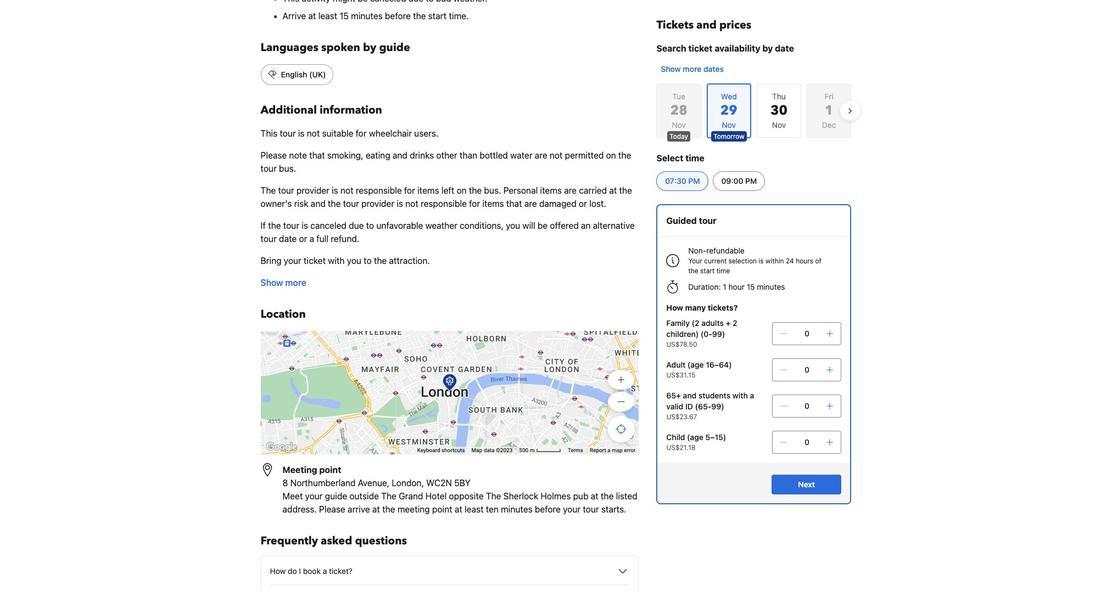 Task type: vqa. For each thing, say whether or not it's contained in the screenshot.
Which rental car companies offer Genius discounts?
no



Task type: describe. For each thing, give the bounding box(es) containing it.
is inside non-refundable your current selection is within 24 hours of the start time
[[759, 257, 764, 265]]

address.
[[283, 505, 317, 515]]

child
[[666, 433, 685, 442]]

how many tickets?
[[666, 303, 738, 312]]

not down smoking,
[[340, 186, 353, 196]]

5by
[[454, 478, 471, 488]]

28
[[670, 102, 687, 120]]

0 for adult (age 16–64)
[[805, 365, 809, 375]]

map
[[471, 448, 482, 454]]

grand
[[399, 492, 423, 501]]

the inside if the tour is canceled due to unfavorable weather conditions, you will be offered an alternative tour date or a full refund.
[[268, 221, 281, 231]]

note
[[289, 150, 307, 160]]

on inside the tour provider is not responsible for items left on the bus. personal items are carried at the owner's risk and the tour provider is not responsible for items that are damaged or lost.
[[457, 186, 467, 196]]

us$31.15
[[666, 371, 696, 379]]

is up unfavorable
[[397, 199, 403, 209]]

valid
[[666, 402, 683, 411]]

the left attraction.
[[374, 256, 387, 266]]

15 for hour
[[747, 282, 755, 292]]

a inside if the tour is canceled due to unfavorable weather conditions, you will be offered an alternative tour date or a full refund.
[[309, 234, 314, 244]]

tour up owner's
[[278, 186, 294, 196]]

damaged
[[539, 199, 577, 209]]

outside
[[349, 492, 379, 501]]

and inside the tour provider is not responsible for items left on the bus. personal items are carried at the owner's risk and the tour provider is not responsible for items that are damaged or lost.
[[311, 199, 326, 209]]

1 vertical spatial for
[[404, 186, 415, 196]]

meeting point 8 northumberland avenue, london, wc2n 5by meet your guide outside the grand hotel opposite the sherlock holmes pub at the listed address. please arrive at the meeting point at least ten minutes before your tour starts.
[[283, 465, 637, 515]]

5–15)
[[705, 433, 726, 442]]

0 vertical spatial time
[[685, 153, 704, 163]]

keyboard
[[417, 448, 440, 454]]

non-
[[688, 246, 706, 255]]

tour inside 'meeting point 8 northumberland avenue, london, wc2n 5by meet your guide outside the grand hotel opposite the sherlock holmes pub at the listed address. please arrive at the meeting point at least ten minutes before your tour starts.'
[[583, 505, 599, 515]]

show for show more
[[261, 278, 283, 288]]

hours
[[796, 257, 813, 265]]

please inside 'meeting point 8 northumberland avenue, london, wc2n 5by meet your guide outside the grand hotel opposite the sherlock holmes pub at the listed address. please arrive at the meeting point at least ten minutes before your tour starts.'
[[319, 505, 345, 515]]

0 for 65+ and students with a valid id (65-99)
[[805, 401, 809, 411]]

0 horizontal spatial ticket
[[304, 256, 326, 266]]

and inside 65+ and students with a valid id (65-99) us$23.67
[[683, 391, 697, 400]]

65+ and students with a valid id (65-99) us$23.67
[[666, 391, 754, 421]]

1 horizontal spatial date
[[775, 43, 794, 53]]

selection
[[729, 257, 757, 265]]

show for show more dates
[[661, 64, 681, 74]]

wheelchair
[[369, 129, 412, 138]]

©2023
[[496, 448, 513, 454]]

09:00
[[721, 176, 743, 186]]

meet
[[283, 492, 303, 501]]

how do i book a ticket? button
[[270, 565, 630, 578]]

please inside please note that smoking, eating and drinks other than bottled water are not permitted on the tour bus.
[[261, 150, 287, 160]]

owner's
[[261, 199, 292, 209]]

adult
[[666, 360, 686, 370]]

english
[[281, 70, 307, 79]]

minutes inside 'meeting point 8 northumberland avenue, london, wc2n 5by meet your guide outside the grand hotel opposite the sherlock holmes pub at the listed address. please arrive at the meeting point at least ten minutes before your tour starts.'
[[501, 505, 533, 515]]

0 horizontal spatial least
[[318, 11, 337, 21]]

2 horizontal spatial items
[[540, 186, 562, 196]]

lost.
[[589, 199, 606, 209]]

0 vertical spatial before
[[385, 11, 411, 21]]

select time
[[656, 153, 704, 163]]

bus. inside please note that smoking, eating and drinks other than bottled water are not permitted on the tour bus.
[[279, 164, 296, 174]]

languages
[[261, 40, 318, 55]]

non-refundable your current selection is within 24 hours of the start time
[[688, 246, 821, 275]]

bring
[[261, 256, 282, 266]]

(age for 5–15)
[[687, 433, 703, 442]]

99) inside 65+ and students with a valid id (65-99) us$23.67
[[711, 402, 724, 411]]

65+
[[666, 391, 681, 400]]

at right arrive
[[308, 11, 316, 21]]

0 for child (age 5–15)
[[805, 438, 809, 447]]

drinks
[[410, 150, 434, 160]]

at right "arrive"
[[372, 505, 380, 515]]

pub
[[573, 492, 588, 501]]

data
[[484, 448, 495, 454]]

pm for 07:30 pm
[[688, 176, 700, 186]]

a inside 65+ and students with a valid id (65-99) us$23.67
[[750, 391, 754, 400]]

more for show more
[[285, 278, 306, 288]]

or inside if the tour is canceled due to unfavorable weather conditions, you will be offered an alternative tour date or a full refund.
[[299, 234, 307, 244]]

tour down if
[[261, 234, 277, 244]]

the inside the tour provider is not responsible for items left on the bus. personal items are carried at the owner's risk and the tour provider is not responsible for items that are damaged or lost.
[[261, 186, 276, 196]]

family
[[666, 319, 690, 328]]

1 vertical spatial provider
[[361, 199, 394, 209]]

0 horizontal spatial you
[[347, 256, 361, 266]]

attraction.
[[389, 256, 430, 266]]

map data ©2023
[[471, 448, 513, 454]]

start inside non-refundable your current selection is within 24 hours of the start time
[[700, 267, 715, 275]]

report a map error
[[590, 448, 636, 454]]

select
[[656, 153, 683, 163]]

wc2n
[[426, 478, 452, 488]]

child (age 5–15) us$21.18
[[666, 433, 726, 452]]

with for a
[[732, 391, 748, 400]]

report a map error link
[[590, 448, 636, 454]]

and left prices
[[696, 18, 717, 32]]

availability
[[715, 43, 760, 53]]

not left suitable
[[307, 129, 320, 138]]

london,
[[392, 478, 424, 488]]

left
[[441, 186, 454, 196]]

starts.
[[601, 505, 626, 515]]

avenue,
[[358, 478, 389, 488]]

google image
[[263, 440, 300, 455]]

show more button
[[261, 276, 306, 289]]

the right left
[[469, 186, 482, 196]]

how for how many tickets?
[[666, 303, 683, 312]]

fri 1 dec
[[822, 92, 836, 130]]

an
[[581, 221, 591, 231]]

(2
[[692, 319, 699, 328]]

0 horizontal spatial your
[[284, 256, 301, 266]]

with for you
[[328, 256, 345, 266]]

bottled
[[480, 150, 508, 160]]

1 for duration: 1 hour 15 minutes
[[723, 282, 726, 292]]

pm for 09:00 pm
[[745, 176, 757, 186]]

be
[[538, 221, 548, 231]]

do
[[288, 567, 297, 576]]

to inside if the tour is canceled due to unfavorable weather conditions, you will be offered an alternative tour date or a full refund.
[[366, 221, 374, 231]]

meeting
[[283, 465, 317, 475]]

students
[[699, 391, 730, 400]]

duration:
[[688, 282, 721, 292]]

0 horizontal spatial point
[[319, 465, 341, 475]]

1 horizontal spatial by
[[762, 43, 773, 53]]

minutes for least
[[351, 11, 383, 21]]

09:00 pm
[[721, 176, 757, 186]]

the right "carried"
[[619, 186, 632, 196]]

30
[[770, 102, 788, 120]]

the inside non-refundable your current selection is within 24 hours of the start time
[[688, 267, 698, 275]]

time.
[[449, 11, 469, 21]]

1 vertical spatial point
[[432, 505, 452, 515]]

us$21.18
[[666, 444, 695, 452]]

of
[[815, 257, 821, 265]]

error
[[624, 448, 636, 454]]

unfavorable
[[376, 221, 423, 231]]

frequently
[[261, 534, 318, 549]]

(65-
[[695, 402, 711, 411]]

alternative
[[593, 221, 635, 231]]

1 horizontal spatial the
[[381, 492, 396, 501]]

will
[[523, 221, 535, 231]]

tour down risk
[[283, 221, 299, 231]]

(uk)
[[309, 70, 326, 79]]

location
[[261, 307, 306, 322]]



Task type: locate. For each thing, give the bounding box(es) containing it.
1 horizontal spatial guide
[[379, 40, 410, 55]]

1 vertical spatial start
[[700, 267, 715, 275]]

0 vertical spatial to
[[366, 221, 374, 231]]

0 vertical spatial more
[[683, 64, 701, 74]]

a
[[309, 234, 314, 244], [750, 391, 754, 400], [607, 448, 610, 454], [323, 567, 327, 576]]

1 horizontal spatial provider
[[361, 199, 394, 209]]

0 horizontal spatial items
[[417, 186, 439, 196]]

1 vertical spatial you
[[347, 256, 361, 266]]

the up 'canceled'
[[328, 199, 341, 209]]

and right risk
[[311, 199, 326, 209]]

2 vertical spatial are
[[524, 199, 537, 209]]

0 vertical spatial that
[[309, 150, 325, 160]]

terms link
[[568, 448, 583, 454]]

or left full
[[299, 234, 307, 244]]

and inside please note that smoking, eating and drinks other than bottled water are not permitted on the tour bus.
[[393, 150, 407, 160]]

responsible down left
[[421, 199, 467, 209]]

adult (age 16–64) us$31.15
[[666, 360, 732, 379]]

1 vertical spatial on
[[457, 186, 467, 196]]

1 horizontal spatial that
[[506, 199, 522, 209]]

you down refund.
[[347, 256, 361, 266]]

99) down students
[[711, 402, 724, 411]]

personal
[[503, 186, 538, 196]]

1 horizontal spatial before
[[535, 505, 561, 515]]

1 vertical spatial responsible
[[421, 199, 467, 209]]

hotel
[[425, 492, 447, 501]]

1 vertical spatial before
[[535, 505, 561, 515]]

for up unfavorable
[[404, 186, 415, 196]]

not up unfavorable
[[405, 199, 418, 209]]

minutes up spoken
[[351, 11, 383, 21]]

2 horizontal spatial your
[[563, 505, 581, 515]]

guided
[[666, 216, 697, 226]]

refundable
[[706, 246, 745, 255]]

1 horizontal spatial how
[[666, 303, 683, 312]]

1 horizontal spatial your
[[305, 492, 323, 501]]

guide down northumberland
[[325, 492, 347, 501]]

2
[[733, 319, 737, 328]]

0 horizontal spatial show
[[261, 278, 283, 288]]

1 down fri at the top
[[825, 102, 833, 120]]

today
[[670, 132, 688, 141]]

time down current on the right of page
[[716, 267, 730, 275]]

within
[[766, 257, 784, 265]]

1
[[825, 102, 833, 120], [723, 282, 726, 292]]

adults
[[701, 319, 724, 328]]

15 for least
[[340, 11, 349, 21]]

is up 'canceled'
[[332, 186, 338, 196]]

us$23.67
[[666, 413, 697, 421]]

tour down this
[[261, 164, 277, 174]]

or
[[579, 199, 587, 209], [299, 234, 307, 244]]

frequently asked questions
[[261, 534, 407, 549]]

0 horizontal spatial with
[[328, 256, 345, 266]]

1 (age from the top
[[688, 360, 704, 370]]

+
[[726, 319, 731, 328]]

is up the note
[[298, 129, 305, 138]]

0 vertical spatial on
[[606, 150, 616, 160]]

1 vertical spatial to
[[364, 256, 372, 266]]

guided tour
[[666, 216, 717, 226]]

0 horizontal spatial more
[[285, 278, 306, 288]]

(age up us$31.15
[[688, 360, 704, 370]]

1 horizontal spatial items
[[482, 199, 504, 209]]

0 horizontal spatial on
[[457, 186, 467, 196]]

0 vertical spatial your
[[284, 256, 301, 266]]

minutes down 'sherlock'
[[501, 505, 533, 515]]

0 horizontal spatial 15
[[340, 11, 349, 21]]

the down your
[[688, 267, 698, 275]]

region
[[648, 79, 860, 143]]

the up ten
[[486, 492, 501, 501]]

at down opposite
[[455, 505, 462, 515]]

date inside if the tour is canceled due to unfavorable weather conditions, you will be offered an alternative tour date or a full refund.
[[279, 234, 297, 244]]

nov for 30
[[772, 120, 786, 130]]

0 horizontal spatial the
[[261, 186, 276, 196]]

you inside if the tour is canceled due to unfavorable weather conditions, you will be offered an alternative tour date or a full refund.
[[506, 221, 520, 231]]

1 0 from the top
[[805, 329, 809, 338]]

are up damaged
[[564, 186, 577, 196]]

pm right the 09:00
[[745, 176, 757, 186]]

that down personal
[[506, 199, 522, 209]]

2 vertical spatial your
[[563, 505, 581, 515]]

1 vertical spatial or
[[299, 234, 307, 244]]

1 nov from the left
[[672, 120, 686, 130]]

ticket down full
[[304, 256, 326, 266]]

pm right the "07:30"
[[688, 176, 700, 186]]

nov inside thu 30 nov
[[772, 120, 786, 130]]

nov up today
[[672, 120, 686, 130]]

24
[[786, 257, 794, 265]]

1 horizontal spatial with
[[732, 391, 748, 400]]

are down personal
[[524, 199, 537, 209]]

how for how do i book a ticket?
[[270, 567, 286, 576]]

arrive
[[348, 505, 370, 515]]

tour up due
[[343, 199, 359, 209]]

0 vertical spatial 1
[[825, 102, 833, 120]]

1 horizontal spatial 1
[[825, 102, 833, 120]]

show down the search
[[661, 64, 681, 74]]

2 (age from the top
[[687, 433, 703, 442]]

2 horizontal spatial the
[[486, 492, 501, 501]]

4 0 from the top
[[805, 438, 809, 447]]

that inside the tour provider is not responsible for items left on the bus. personal items are carried at the owner's risk and the tour provider is not responsible for items that are damaged or lost.
[[506, 199, 522, 209]]

the down avenue,
[[381, 492, 396, 501]]

1 pm from the left
[[688, 176, 700, 186]]

0 horizontal spatial how
[[270, 567, 286, 576]]

0 horizontal spatial date
[[279, 234, 297, 244]]

your
[[688, 257, 702, 265]]

arrive at least 15 minutes before the start time.
[[283, 11, 469, 21]]

1 inside fri 1 dec
[[825, 102, 833, 120]]

is down risk
[[302, 221, 308, 231]]

1 horizontal spatial time
[[716, 267, 730, 275]]

1 vertical spatial your
[[305, 492, 323, 501]]

2 0 from the top
[[805, 365, 809, 375]]

1 left hour
[[723, 282, 726, 292]]

0 horizontal spatial by
[[363, 40, 376, 55]]

not inside please note that smoking, eating and drinks other than bottled water are not permitted on the tour bus.
[[550, 150, 563, 160]]

the right permitted
[[618, 150, 631, 160]]

a inside dropdown button
[[323, 567, 327, 576]]

point down hotel
[[432, 505, 452, 515]]

1 vertical spatial how
[[270, 567, 286, 576]]

by right spoken
[[363, 40, 376, 55]]

1 horizontal spatial bus.
[[484, 186, 501, 196]]

risk
[[294, 199, 308, 209]]

least
[[318, 11, 337, 21], [465, 505, 484, 515]]

with down refund.
[[328, 256, 345, 266]]

that right the note
[[309, 150, 325, 160]]

your down northumberland
[[305, 492, 323, 501]]

(0-
[[701, 330, 712, 339]]

with inside 65+ and students with a valid id (65-99) us$23.67
[[732, 391, 748, 400]]

water
[[510, 150, 532, 160]]

1 vertical spatial date
[[279, 234, 297, 244]]

permitted
[[565, 150, 604, 160]]

at right "carried"
[[609, 186, 617, 196]]

on inside please note that smoking, eating and drinks other than bottled water are not permitted on the tour bus.
[[606, 150, 616, 160]]

a right book
[[323, 567, 327, 576]]

us$78.50
[[666, 340, 697, 349]]

and left drinks
[[393, 150, 407, 160]]

1 horizontal spatial pm
[[745, 176, 757, 186]]

99) down adults
[[712, 330, 725, 339]]

and up id
[[683, 391, 697, 400]]

1 vertical spatial bus.
[[484, 186, 501, 196]]

northumberland
[[290, 478, 356, 488]]

more for show more dates
[[683, 64, 701, 74]]

1 vertical spatial minutes
[[757, 282, 785, 292]]

before inside 'meeting point 8 northumberland avenue, london, wc2n 5by meet your guide outside the grand hotel opposite the sherlock holmes pub at the listed address. please arrive at the meeting point at least ten minutes before your tour starts.'
[[535, 505, 561, 515]]

0 horizontal spatial please
[[261, 150, 287, 160]]

(age inside "child (age 5–15) us$21.18"
[[687, 433, 703, 442]]

if the tour is canceled due to unfavorable weather conditions, you will be offered an alternative tour date or a full refund.
[[261, 221, 635, 244]]

nov down 30
[[772, 120, 786, 130]]

holmes
[[541, 492, 571, 501]]

guide inside 'meeting point 8 northumberland avenue, london, wc2n 5by meet your guide outside the grand hotel opposite the sherlock holmes pub at the listed address. please arrive at the meeting point at least ten minutes before your tour starts.'
[[325, 492, 347, 501]]

(age for 16–64)
[[688, 360, 704, 370]]

items left left
[[417, 186, 439, 196]]

at right pub
[[591, 492, 598, 501]]

than
[[460, 150, 477, 160]]

are right water
[[535, 150, 547, 160]]

1 vertical spatial please
[[319, 505, 345, 515]]

items
[[417, 186, 439, 196], [540, 186, 562, 196], [482, 199, 504, 209]]

on right left
[[457, 186, 467, 196]]

minutes for hour
[[757, 282, 785, 292]]

provider up risk
[[297, 186, 329, 196]]

0 horizontal spatial start
[[428, 11, 447, 21]]

0 vertical spatial date
[[775, 43, 794, 53]]

a left the map
[[607, 448, 610, 454]]

(age inside adult (age 16–64) us$31.15
[[688, 360, 704, 370]]

that inside please note that smoking, eating and drinks other than bottled water are not permitted on the tour bus.
[[309, 150, 325, 160]]

many
[[685, 303, 706, 312]]

by right availability
[[762, 43, 773, 53]]

1 horizontal spatial start
[[700, 267, 715, 275]]

the left meeting
[[382, 505, 395, 515]]

0 horizontal spatial provider
[[297, 186, 329, 196]]

1 vertical spatial time
[[716, 267, 730, 275]]

is left within
[[759, 257, 764, 265]]

tue 28 nov today
[[670, 92, 688, 141]]

1 horizontal spatial responsible
[[421, 199, 467, 209]]

the up starts.
[[601, 492, 614, 501]]

for up conditions,
[[469, 199, 480, 209]]

opposite
[[449, 492, 484, 501]]

0 vertical spatial ticket
[[688, 43, 713, 53]]

the
[[261, 186, 276, 196], [381, 492, 396, 501], [486, 492, 501, 501]]

0 vertical spatial responsible
[[356, 186, 402, 196]]

suitable
[[322, 129, 353, 138]]

bus. down the note
[[279, 164, 296, 174]]

bus. left personal
[[484, 186, 501, 196]]

0 for family (2 adults + 2 children) (0-99)
[[805, 329, 809, 338]]

how up family on the bottom
[[666, 303, 683, 312]]

are inside please note that smoking, eating and drinks other than bottled water are not permitted on the tour bus.
[[535, 150, 547, 160]]

spoken
[[321, 40, 360, 55]]

tickets
[[656, 18, 694, 32]]

guide down arrive at least 15 minutes before the start time.
[[379, 40, 410, 55]]

0 vertical spatial you
[[506, 221, 520, 231]]

how left the do
[[270, 567, 286, 576]]

tour right guided
[[699, 216, 717, 226]]

thu 30 nov
[[770, 92, 788, 130]]

please down this
[[261, 150, 287, 160]]

items up conditions,
[[482, 199, 504, 209]]

more up location
[[285, 278, 306, 288]]

m
[[530, 448, 535, 454]]

dec
[[822, 120, 836, 130]]

1 vertical spatial 99)
[[711, 402, 724, 411]]

on right permitted
[[606, 150, 616, 160]]

0 horizontal spatial guide
[[325, 492, 347, 501]]

a right students
[[750, 391, 754, 400]]

or left "lost."
[[579, 199, 587, 209]]

0 vertical spatial minutes
[[351, 11, 383, 21]]

time right select
[[685, 153, 704, 163]]

conditions,
[[460, 221, 504, 231]]

0 vertical spatial start
[[428, 11, 447, 21]]

0 horizontal spatial pm
[[688, 176, 700, 186]]

1 vertical spatial are
[[564, 186, 577, 196]]

your down pub
[[563, 505, 581, 515]]

1 for fri 1 dec
[[825, 102, 833, 120]]

your right bring
[[284, 256, 301, 266]]

start left time.
[[428, 11, 447, 21]]

2 horizontal spatial for
[[469, 199, 480, 209]]

1 horizontal spatial nov
[[772, 120, 786, 130]]

tue
[[672, 92, 685, 101]]

map
[[612, 448, 623, 454]]

2 vertical spatial minutes
[[501, 505, 533, 515]]

search ticket availability by date
[[656, 43, 794, 53]]

time inside non-refundable your current selection is within 24 hours of the start time
[[716, 267, 730, 275]]

i
[[299, 567, 301, 576]]

8
[[283, 478, 288, 488]]

the left time.
[[413, 11, 426, 21]]

0 vertical spatial show
[[661, 64, 681, 74]]

1 vertical spatial with
[[732, 391, 748, 400]]

2 horizontal spatial minutes
[[757, 282, 785, 292]]

fri
[[825, 92, 834, 101]]

other
[[436, 150, 457, 160]]

1 horizontal spatial on
[[606, 150, 616, 160]]

to
[[366, 221, 374, 231], [364, 256, 372, 266]]

0 vertical spatial 99)
[[712, 330, 725, 339]]

show down bring
[[261, 278, 283, 288]]

region containing 28
[[648, 79, 860, 143]]

the tour provider is not responsible for items left on the bus. personal items are carried at the owner's risk and the tour provider is not responsible for items that are damaged or lost.
[[261, 186, 632, 209]]

07:30 pm
[[665, 176, 700, 186]]

1 horizontal spatial for
[[404, 186, 415, 196]]

0 vertical spatial how
[[666, 303, 683, 312]]

search
[[656, 43, 686, 53]]

0 horizontal spatial time
[[685, 153, 704, 163]]

pm
[[688, 176, 700, 186], [745, 176, 757, 186]]

1 horizontal spatial 15
[[747, 282, 755, 292]]

0 vertical spatial are
[[535, 150, 547, 160]]

0 vertical spatial provider
[[297, 186, 329, 196]]

is
[[298, 129, 305, 138], [332, 186, 338, 196], [397, 199, 403, 209], [302, 221, 308, 231], [759, 257, 764, 265]]

duration: 1 hour 15 minutes
[[688, 282, 785, 292]]

the inside please note that smoking, eating and drinks other than bottled water are not permitted on the tour bus.
[[618, 150, 631, 160]]

2 pm from the left
[[745, 176, 757, 186]]

99) inside family (2 adults + 2 children) (0-99) us$78.50
[[712, 330, 725, 339]]

languages spoken by guide
[[261, 40, 410, 55]]

minutes down within
[[757, 282, 785, 292]]

refund.
[[331, 234, 359, 244]]

0 horizontal spatial responsible
[[356, 186, 402, 196]]

tour inside please note that smoking, eating and drinks other than bottled water are not permitted on the tour bus.
[[261, 164, 277, 174]]

0 horizontal spatial bus.
[[279, 164, 296, 174]]

for right suitable
[[356, 129, 367, 138]]

to right due
[[366, 221, 374, 231]]

tour right this
[[280, 129, 296, 138]]

500 m button
[[516, 447, 564, 455]]

provider up due
[[361, 199, 394, 209]]

1 vertical spatial 1
[[723, 282, 726, 292]]

current
[[704, 257, 727, 265]]

not left permitted
[[550, 150, 563, 160]]

1 vertical spatial 15
[[747, 282, 755, 292]]

to down due
[[364, 256, 372, 266]]

map region
[[150, 244, 712, 525]]

arrive
[[283, 11, 306, 21]]

date right availability
[[775, 43, 794, 53]]

nov inside tue 28 nov today
[[672, 120, 686, 130]]

full
[[316, 234, 329, 244]]

with right students
[[732, 391, 748, 400]]

show
[[661, 64, 681, 74], [261, 278, 283, 288]]

bus. inside the tour provider is not responsible for items left on the bus. personal items are carried at the owner's risk and the tour provider is not responsible for items that are damaged or lost.
[[484, 186, 501, 196]]

is inside if the tour is canceled due to unfavorable weather conditions, you will be offered an alternative tour date or a full refund.
[[302, 221, 308, 231]]

07:30
[[665, 176, 686, 186]]

carried
[[579, 186, 607, 196]]

provider
[[297, 186, 329, 196], [361, 199, 394, 209]]

how inside dropdown button
[[270, 567, 286, 576]]

at inside the tour provider is not responsible for items left on the bus. personal items are carried at the owner's risk and the tour provider is not responsible for items that are damaged or lost.
[[609, 186, 617, 196]]

or inside the tour provider is not responsible for items left on the bus. personal items are carried at the owner's risk and the tour provider is not responsible for items that are damaged or lost.
[[579, 199, 587, 209]]

0 vertical spatial or
[[579, 199, 587, 209]]

responsible down eating
[[356, 186, 402, 196]]

1 horizontal spatial point
[[432, 505, 452, 515]]

0 vertical spatial least
[[318, 11, 337, 21]]

1 vertical spatial least
[[465, 505, 484, 515]]

1 vertical spatial ticket
[[304, 256, 326, 266]]

1 vertical spatial show
[[261, 278, 283, 288]]

0 horizontal spatial 1
[[723, 282, 726, 292]]

keyboard shortcuts
[[417, 448, 465, 454]]

for
[[356, 129, 367, 138], [404, 186, 415, 196], [469, 199, 480, 209]]

shortcuts
[[442, 448, 465, 454]]

the right if
[[268, 221, 281, 231]]

least down opposite
[[465, 505, 484, 515]]

please left "arrive"
[[319, 505, 345, 515]]

0 vertical spatial (age
[[688, 360, 704, 370]]

0 vertical spatial 15
[[340, 11, 349, 21]]

nov for 28
[[672, 120, 686, 130]]

additional information
[[261, 103, 382, 118]]

ticket?
[[329, 567, 353, 576]]

canceled
[[310, 221, 346, 231]]

15 up spoken
[[340, 11, 349, 21]]

0 vertical spatial please
[[261, 150, 287, 160]]

terms
[[568, 448, 583, 454]]

on
[[606, 150, 616, 160], [457, 186, 467, 196]]

asked
[[321, 534, 352, 549]]

3 0 from the top
[[805, 401, 809, 411]]

ticket up show more dates
[[688, 43, 713, 53]]

(age up us$21.18 on the bottom right of page
[[687, 433, 703, 442]]

2 nov from the left
[[772, 120, 786, 130]]

0 horizontal spatial for
[[356, 129, 367, 138]]

least up languages spoken by guide
[[318, 11, 337, 21]]

1 vertical spatial more
[[285, 278, 306, 288]]

least inside 'meeting point 8 northumberland avenue, london, wc2n 5by meet your guide outside the grand hotel opposite the sherlock holmes pub at the listed address. please arrive at the meeting point at least ten minutes before your tour starts.'
[[465, 505, 484, 515]]

date up bring
[[279, 234, 297, 244]]

users.
[[414, 129, 438, 138]]

0 vertical spatial guide
[[379, 40, 410, 55]]



